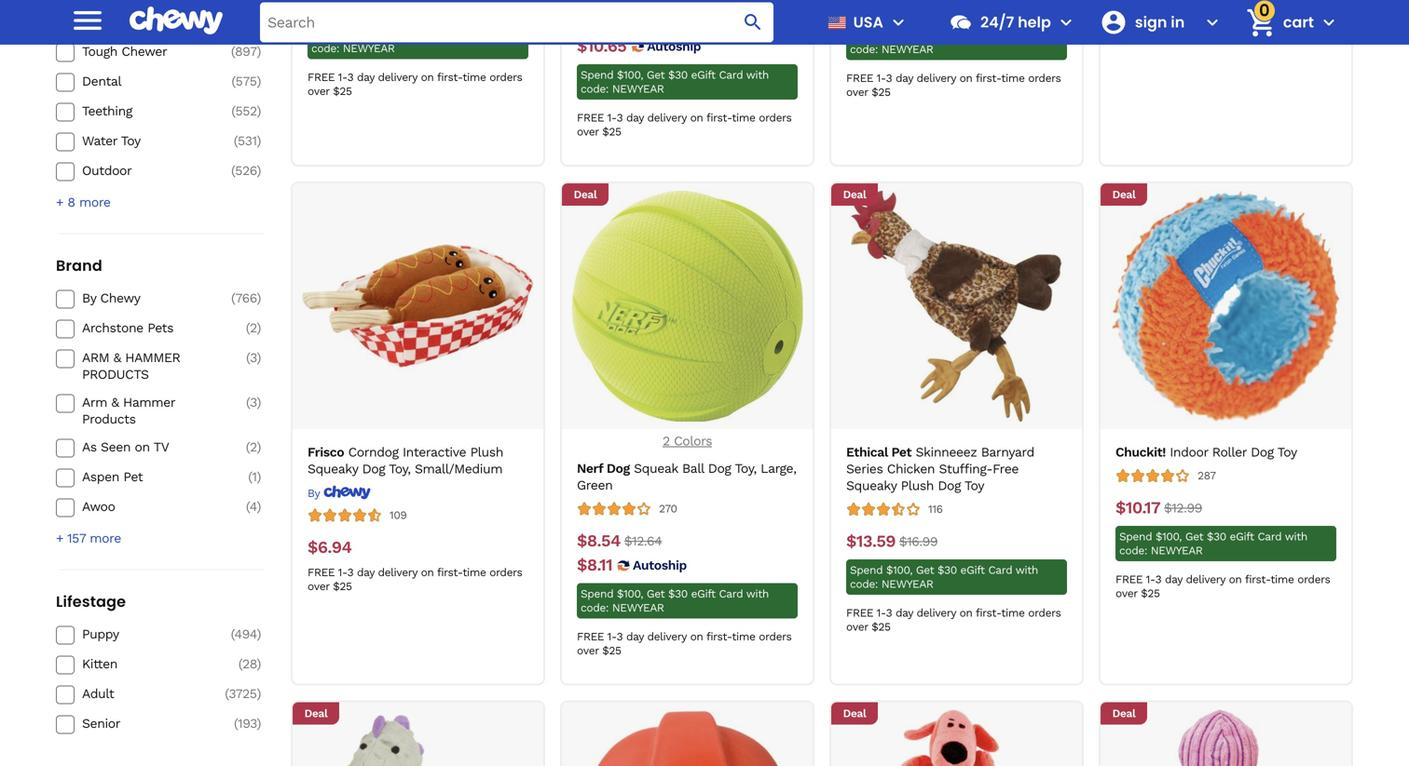 Task type: describe. For each thing, give the bounding box(es) containing it.
1108 )
[[232, 14, 261, 29]]

code: down $8.11 text box
[[581, 602, 609, 615]]

products
[[82, 367, 149, 383]]

pet for aspen pet
[[123, 470, 143, 485]]

897
[[235, 44, 257, 59]]

spend right 1108 )
[[311, 28, 344, 41]]

$6.94
[[308, 538, 352, 558]]

free
[[993, 462, 1019, 477]]

( 552 )
[[231, 103, 261, 119]]

by chewy link
[[82, 290, 214, 307]]

1
[[252, 470, 257, 485]]

$12.64 text field
[[624, 532, 662, 552]]

arm
[[82, 350, 109, 366]]

colors
[[674, 434, 712, 449]]

code: down usa
[[850, 43, 878, 56]]

$10.17 text field
[[1116, 499, 1160, 519]]

157
[[67, 531, 86, 547]]

( for tough chewer
[[231, 44, 235, 59]]

spend left menu image
[[850, 29, 883, 42]]

( for kitten
[[238, 657, 242, 673]]

kitten
[[82, 657, 117, 673]]

$25 inside $6.94 free 1-3 day delivery on first-time orders over $25
[[333, 581, 352, 594]]

pets
[[147, 321, 173, 336]]

over down $13.59 text box
[[846, 621, 868, 634]]

toy inside skinneeez barnyard series chicken stuffing-free squeaky plush dog toy
[[965, 479, 984, 494]]

24/7 help
[[980, 12, 1051, 33]]

cart
[[1283, 12, 1314, 33]]

) for tough chewer
[[257, 44, 261, 59]]

arm & hammer products
[[82, 395, 175, 427]]

awoo
[[82, 500, 115, 515]]

pet for ethical pet
[[891, 445, 912, 460]]

$8.54
[[577, 532, 621, 551]]

autoship for $8.11
[[633, 558, 687, 574]]

first- inside $6.94 free 1-3 day delivery on first-time orders over $25
[[437, 567, 463, 580]]

teething
[[82, 103, 132, 119]]

( 1 )
[[248, 470, 261, 485]]

$13.59
[[846, 532, 896, 552]]

24/7 help link
[[941, 0, 1051, 45]]

) for kitten
[[257, 657, 261, 673]]

116
[[928, 503, 943, 517]]

arm
[[82, 395, 107, 411]]

2 horizontal spatial toy
[[1278, 445, 1297, 460]]

3725
[[229, 687, 257, 702]]

8
[[67, 195, 75, 210]]

3 inside $6.94 free 1-3 day delivery on first-time orders over $25
[[347, 567, 353, 580]]

$13.59 text field
[[846, 532, 896, 553]]

( 531 )
[[234, 133, 261, 149]]

arm & hammer products link
[[82, 395, 214, 428]]

( 897 )
[[231, 44, 261, 59]]

$10.17
[[1116, 499, 1160, 518]]

tough chewer link
[[82, 43, 214, 60]]

tough chewer
[[82, 44, 167, 59]]

toy, inside corndog interactive plush squeaky dog toy, small/medium
[[389, 462, 411, 477]]

( for arm & hammer products
[[246, 395, 250, 411]]

frisco
[[308, 445, 344, 460]]

( for outdoor
[[231, 163, 235, 178]]

aspen pet
[[82, 470, 143, 485]]

109
[[390, 509, 407, 523]]

( for awoo
[[246, 500, 250, 515]]

ethical pet
[[846, 445, 912, 460]]

$6.94 text field
[[308, 538, 352, 559]]

deal for multipet loofa squeaker mat soft plush dog toy, color varies, 12-in image
[[843, 708, 866, 721]]

senior
[[82, 717, 120, 732]]

) for adult
[[257, 687, 261, 702]]

$16.99 text field
[[899, 532, 938, 553]]

exercise link
[[82, 13, 214, 30]]

( for teething
[[231, 103, 235, 119]]

chicken
[[887, 462, 935, 477]]

spend down $10.17 text field
[[1119, 531, 1152, 544]]

archstone pets link
[[82, 320, 214, 337]]

( 575 )
[[231, 74, 261, 89]]

kong cuteseas octopus dog toy, medium image
[[1110, 711, 1342, 767]]

seen
[[101, 440, 131, 455]]

archstone pets
[[82, 321, 173, 336]]

code: down $13.59 text box
[[850, 578, 878, 591]]

1- inside $6.94 free 1-3 day delivery on first-time orders over $25
[[338, 567, 347, 580]]

sign in link
[[1092, 0, 1197, 45]]

( 28 )
[[238, 657, 261, 673]]

squeaky inside skinneeez barnyard series chicken stuffing-free squeaky plush dog toy
[[846, 479, 897, 494]]

$10.17 $12.99
[[1116, 499, 1202, 518]]

$12.64
[[624, 534, 662, 550]]

submit search image
[[742, 11, 764, 34]]

( for aspen pet
[[248, 470, 252, 485]]

free down $8.11 text box
[[577, 631, 604, 644]]

indoor
[[1170, 445, 1208, 460]]

spend down $8.11 text box
[[581, 588, 613, 601]]

menu image
[[69, 2, 106, 39]]

interactive
[[403, 445, 466, 460]]

in
[[1171, 12, 1185, 33]]

( 3 ) for arm & hammer products
[[246, 395, 261, 411]]

as seen on tv
[[82, 440, 169, 455]]

usa
[[853, 12, 883, 33]]

( for arm & hammer products
[[246, 350, 250, 366]]

outdoor
[[82, 163, 132, 178]]

squeak
[[634, 461, 678, 477]]

godog dragons chew guard squeaky plush dog toy, gray, large image
[[302, 711, 534, 767]]

+ 157 more
[[56, 531, 121, 547]]

orders inside $6.94 free 1-3 day delivery on first-time orders over $25
[[490, 567, 522, 580]]

dog right roller
[[1251, 445, 1274, 460]]

deal for nerf dog squeak ball dog toy, large, green image
[[574, 188, 597, 201]]

skinneeez
[[916, 445, 977, 460]]

( 494 )
[[231, 627, 261, 643]]

puppy
[[82, 627, 119, 643]]

) for aspen pet
[[257, 470, 261, 485]]

aspen pet link
[[82, 469, 214, 486]]

lifestage
[[56, 592, 126, 613]]

chewy home image
[[130, 0, 223, 41]]

delivery inside $6.94 free 1-3 day delivery on first-time orders over $25
[[378, 567, 417, 580]]

adult link
[[82, 687, 214, 703]]

1108
[[232, 14, 257, 29]]

) for senior
[[257, 717, 261, 732]]

( 193 )
[[234, 717, 261, 732]]

( for as seen on tv
[[246, 440, 250, 455]]

deal for ethical pet skinneeez barnyard series chicken stuffing-free squeaky plush dog toy image
[[843, 188, 866, 201]]

large,
[[761, 461, 796, 477]]

& for arm
[[111, 395, 119, 411]]

531
[[238, 133, 257, 149]]

2 for archstone pets
[[250, 321, 257, 336]]

) for by chewy
[[257, 291, 261, 306]]

spend down $13.59 text box
[[850, 564, 883, 578]]

code: down $10.65 text field
[[581, 83, 609, 96]]

hartz dura play ball squeaky latex dog toy, color varies, medium image
[[572, 711, 803, 767]]

nerf dog
[[577, 461, 630, 477]]

over down usa popup button
[[846, 86, 868, 99]]

free down $10.17 text field
[[1116, 574, 1143, 587]]

items image
[[1244, 6, 1277, 39]]

+ 8 more
[[56, 195, 111, 210]]

$12.99
[[1164, 501, 1202, 516]]

( for dental
[[231, 74, 235, 89]]

dog inside skinneeez barnyard series chicken stuffing-free squeaky plush dog toy
[[938, 479, 961, 494]]

dog inside the squeak ball dog toy, large, green
[[708, 461, 731, 477]]

2 left colors
[[663, 434, 670, 449]]

free left in
[[1116, 17, 1143, 30]]

) for dental
[[257, 74, 261, 89]]

$13.59 $16.99
[[846, 532, 938, 552]]

plush inside corndog interactive plush squeaky dog toy, small/medium
[[470, 445, 503, 460]]

awoo link
[[82, 499, 214, 516]]

( for adult
[[225, 687, 229, 702]]

free right ( 575 )
[[308, 71, 335, 84]]

) for archstone pets
[[257, 321, 261, 336]]



Task type: vqa. For each thing, say whether or not it's contained in the screenshot.
list
no



Task type: locate. For each thing, give the bounding box(es) containing it.
usa button
[[820, 0, 910, 45]]

4 ) from the top
[[257, 103, 261, 119]]

526
[[235, 163, 257, 178]]

1 ( 2 ) from the top
[[246, 321, 261, 336]]

1 vertical spatial autoship
[[633, 558, 687, 574]]

) for arm & hammer products
[[257, 350, 261, 366]]

$6.94 free 1-3 day delivery on first-time orders over $25
[[308, 538, 522, 594]]

pet
[[891, 445, 912, 460], [123, 470, 143, 485]]

dog right nerf
[[607, 461, 630, 477]]

dog down corndog on the bottom left of the page
[[362, 462, 385, 477]]

1 horizontal spatial pet
[[891, 445, 912, 460]]

0 horizontal spatial toy,
[[389, 462, 411, 477]]

products
[[82, 412, 136, 427]]

delivery
[[1186, 17, 1225, 30], [378, 71, 417, 84], [917, 72, 956, 85], [647, 111, 687, 124], [378, 567, 417, 580], [1186, 574, 1225, 587], [917, 607, 956, 620], [647, 631, 687, 644]]

kitten link
[[82, 657, 214, 674]]

over
[[1116, 31, 1137, 44], [308, 85, 329, 98], [846, 86, 868, 99], [577, 125, 599, 138], [308, 581, 329, 594], [1116, 588, 1137, 601], [846, 621, 868, 634], [577, 645, 599, 658]]

1 vertical spatial more
[[90, 531, 121, 547]]

2 ( 2 ) from the top
[[246, 440, 261, 455]]

6 ) from the top
[[257, 163, 261, 178]]

chewy image
[[323, 486, 371, 501]]

Product search field
[[260, 2, 773, 42]]

1 ( 3 ) from the top
[[246, 350, 261, 366]]

help menu image
[[1055, 11, 1077, 34]]

)
[[257, 14, 261, 29], [257, 44, 261, 59], [257, 74, 261, 89], [257, 103, 261, 119], [257, 133, 261, 149], [257, 163, 261, 178], [257, 291, 261, 306], [257, 321, 261, 336], [257, 350, 261, 366], [257, 395, 261, 411], [257, 440, 261, 455], [257, 470, 261, 485], [257, 500, 261, 515], [257, 627, 261, 643], [257, 657, 261, 673], [257, 687, 261, 702], [257, 717, 261, 732]]

$12.99 text field
[[1164, 499, 1202, 519]]

hammer
[[123, 395, 175, 411]]

11 ) from the top
[[257, 440, 261, 455]]

5 ) from the top
[[257, 133, 261, 149]]

$8.54 text field
[[577, 532, 621, 552]]

dental
[[82, 74, 121, 89]]

2 for as seen on tv
[[250, 440, 257, 455]]

28
[[242, 657, 257, 673]]

) for awoo
[[257, 500, 261, 515]]

+
[[56, 195, 63, 210], [56, 531, 63, 547]]

dog down stuffing-
[[938, 479, 961, 494]]

over down $8.11 text box
[[577, 645, 599, 658]]

autoship right $10.65
[[647, 39, 701, 54]]

account menu image
[[1201, 11, 1224, 34]]

by for by chewy
[[82, 291, 96, 306]]

0 vertical spatial more
[[79, 195, 111, 210]]

dog right ball
[[708, 461, 731, 477]]

day inside $6.94 free 1-3 day delivery on first-time orders over $25
[[357, 567, 374, 580]]

2 vertical spatial toy
[[965, 479, 984, 494]]

575
[[235, 74, 257, 89]]

) for arm & hammer products
[[257, 395, 261, 411]]

$16.99
[[899, 535, 938, 550]]

arm & hammer products
[[82, 350, 180, 383]]

Search text field
[[260, 2, 773, 42]]

4
[[250, 500, 257, 515]]

teething link
[[82, 103, 214, 120]]

2 colors
[[663, 434, 712, 449]]

7 ) from the top
[[257, 291, 261, 306]]

plush down chicken at right
[[901, 479, 934, 494]]

corndog
[[348, 445, 399, 460]]

over right ( 575 )
[[308, 85, 329, 98]]

card
[[450, 28, 474, 41], [988, 29, 1012, 42], [719, 69, 743, 82], [1258, 531, 1282, 544], [988, 564, 1012, 578], [719, 588, 743, 601]]

pet down as seen on tv in the left bottom of the page
[[123, 470, 143, 485]]

+ left 157
[[56, 531, 63, 547]]

free down the $6.94 text box
[[308, 567, 335, 580]]

1 horizontal spatial plush
[[901, 479, 934, 494]]

0 vertical spatial squeaky
[[308, 462, 358, 477]]

outdoor link
[[82, 163, 214, 179]]

on
[[1229, 17, 1242, 30], [421, 71, 434, 84], [960, 72, 972, 85], [690, 111, 703, 124], [135, 440, 150, 455], [421, 567, 434, 580], [1229, 574, 1242, 587], [960, 607, 972, 620], [690, 631, 703, 644]]

2 ) from the top
[[257, 44, 261, 59]]

toy, left large,
[[735, 461, 757, 477]]

287
[[1198, 470, 1216, 483]]

1 ) from the top
[[257, 14, 261, 29]]

toy right water
[[121, 133, 141, 149]]

more for + 8 more
[[79, 195, 111, 210]]

code:
[[311, 42, 339, 55], [850, 43, 878, 56], [581, 83, 609, 96], [1119, 545, 1147, 558], [850, 578, 878, 591], [581, 602, 609, 615]]

1 horizontal spatial by
[[308, 488, 320, 501]]

0 vertical spatial ( 3 )
[[246, 350, 261, 366]]

puppy link
[[82, 627, 214, 644]]

$10.65 text field
[[577, 36, 627, 57]]

1 horizontal spatial toy
[[965, 479, 984, 494]]

free down usa popup button
[[846, 72, 873, 85]]

(
[[231, 44, 235, 59], [231, 74, 235, 89], [231, 103, 235, 119], [234, 133, 238, 149], [231, 163, 235, 178], [231, 291, 235, 306], [246, 321, 250, 336], [246, 350, 250, 366], [246, 395, 250, 411], [246, 440, 250, 455], [248, 470, 252, 485], [246, 500, 250, 515], [231, 627, 234, 643], [238, 657, 242, 673], [225, 687, 229, 702], [234, 717, 238, 732]]

over inside $6.94 free 1-3 day delivery on first-time orders over $25
[[308, 581, 329, 594]]

plush up the small/medium
[[470, 445, 503, 460]]

1 vertical spatial ( 3 )
[[246, 395, 261, 411]]

toy
[[121, 133, 141, 149], [1278, 445, 1297, 460], [965, 479, 984, 494]]

over down $10.17 text field
[[1116, 588, 1137, 601]]

270
[[659, 503, 677, 516]]

autoship for $10.65
[[647, 39, 701, 54]]

1 vertical spatial &
[[111, 395, 119, 411]]

egift
[[422, 28, 446, 41], [960, 29, 985, 42], [691, 69, 715, 82], [1230, 531, 1254, 544], [960, 564, 985, 578], [691, 588, 715, 601]]

chewy support image
[[949, 10, 973, 34]]

10 ) from the top
[[257, 395, 261, 411]]

( 2 ) down 766 at left top
[[246, 321, 261, 336]]

barnyard
[[981, 445, 1034, 460]]

free down $13.59 text box
[[846, 607, 873, 620]]

1-
[[1146, 17, 1155, 30], [338, 71, 347, 84], [877, 72, 886, 85], [607, 111, 617, 124], [338, 567, 347, 580], [1146, 574, 1155, 587], [877, 607, 886, 620], [607, 631, 617, 644]]

free down $10.65 text field
[[577, 111, 604, 124]]

& inside arm & hammer products
[[111, 395, 119, 411]]

( for senior
[[234, 717, 238, 732]]

deal for the chuckit! indoor roller dog toy image
[[1112, 188, 1136, 201]]

) for water toy
[[257, 133, 261, 149]]

toy inside water toy link
[[121, 133, 141, 149]]

( 526 )
[[231, 163, 261, 178]]

over down the $6.94 text box
[[308, 581, 329, 594]]

1 vertical spatial squeaky
[[846, 479, 897, 494]]

None text field
[[1116, 0, 1163, 9]]

toy, inside the squeak ball dog toy, large, green
[[735, 461, 757, 477]]

chuckit!
[[1116, 445, 1166, 460]]

deal for "kong cuteseas octopus dog toy, medium" image
[[1112, 708, 1136, 721]]

0 vertical spatial plush
[[470, 445, 503, 460]]

deal for godog dragons chew guard squeaky plush dog toy, gray, large image at the left
[[304, 708, 328, 721]]

+ for + 8 more
[[56, 195, 63, 210]]

sign in
[[1135, 12, 1185, 33]]

0 vertical spatial autoship
[[647, 39, 701, 54]]

( for by chewy
[[231, 291, 235, 306]]

more right 157
[[90, 531, 121, 547]]

( for archstone pets
[[246, 321, 250, 336]]

toy, down corndog on the bottom left of the page
[[389, 462, 411, 477]]

$8.11 text field
[[577, 556, 612, 576]]

1 vertical spatial +
[[56, 531, 63, 547]]

arm & hammer products link
[[82, 350, 214, 384]]

ball
[[682, 461, 704, 477]]

1 vertical spatial pet
[[123, 470, 143, 485]]

day
[[1165, 17, 1182, 30], [357, 71, 374, 84], [896, 72, 913, 85], [626, 111, 644, 124], [357, 567, 374, 580], [1165, 574, 1182, 587], [896, 607, 913, 620], [626, 631, 644, 644]]

$8.11
[[577, 556, 612, 576]]

hammer
[[125, 350, 180, 366]]

by left chewy image
[[308, 488, 320, 501]]

( 2 ) for archstone pets
[[246, 321, 261, 336]]

2 ( 3 ) from the top
[[246, 395, 261, 411]]

1 vertical spatial plush
[[901, 479, 934, 494]]

skinneeez barnyard series chicken stuffing-free squeaky plush dog toy
[[846, 445, 1034, 494]]

by
[[82, 291, 96, 306], [308, 488, 320, 501]]

dental link
[[82, 73, 214, 90]]

water toy
[[82, 133, 141, 149]]

menu image
[[887, 11, 910, 34]]

0 vertical spatial ( 2 )
[[246, 321, 261, 336]]

) for teething
[[257, 103, 261, 119]]

code: down $10.17 text field
[[1119, 545, 1147, 558]]

more for + 157 more
[[90, 531, 121, 547]]

1 vertical spatial toy
[[1278, 445, 1297, 460]]

None text field
[[308, 0, 357, 16], [361, 0, 401, 16], [846, 0, 889, 17], [308, 0, 357, 16], [361, 0, 401, 16], [846, 0, 889, 17]]

over left in
[[1116, 31, 1137, 44]]

) for outdoor
[[257, 163, 261, 178]]

aspen
[[82, 470, 119, 485]]

free inside $6.94 free 1-3 day delivery on first-time orders over $25
[[308, 567, 335, 580]]

8 ) from the top
[[257, 321, 261, 336]]

over down $10.65 text field
[[577, 125, 599, 138]]

chewy
[[100, 291, 140, 306]]

0 horizontal spatial toy
[[121, 133, 141, 149]]

toy,
[[735, 461, 757, 477], [389, 462, 411, 477]]

2 up 1
[[250, 440, 257, 455]]

( 3 )
[[246, 350, 261, 366], [246, 395, 261, 411]]

9 ) from the top
[[257, 350, 261, 366]]

0 vertical spatial &
[[113, 350, 121, 366]]

toy right roller
[[1278, 445, 1297, 460]]

& inside arm & hammer products
[[113, 350, 121, 366]]

3 ) from the top
[[257, 74, 261, 89]]

squeaky down the frisco
[[308, 462, 358, 477]]

( for puppy
[[231, 627, 234, 643]]

17 ) from the top
[[257, 717, 261, 732]]

plush inside skinneeez barnyard series chicken stuffing-free squeaky plush dog toy
[[901, 479, 934, 494]]

766
[[235, 291, 257, 306]]

toy down stuffing-
[[965, 479, 984, 494]]

free
[[1116, 17, 1143, 30], [308, 71, 335, 84], [846, 72, 873, 85], [577, 111, 604, 124], [308, 567, 335, 580], [1116, 574, 1143, 587], [846, 607, 873, 620], [577, 631, 604, 644]]

tv
[[154, 440, 169, 455]]

2 down 766 at left top
[[250, 321, 257, 336]]

squeaky inside corndog interactive plush squeaky dog toy, small/medium
[[308, 462, 358, 477]]

spend down $10.65 text field
[[581, 69, 613, 82]]

water toy link
[[82, 133, 214, 150]]

chuckit! indoor roller dog toy
[[1116, 445, 1297, 460]]

2 + from the top
[[56, 531, 63, 547]]

12 ) from the top
[[257, 470, 261, 485]]

frisco corndog interactive plush squeaky dog toy, small/medium image
[[302, 191, 534, 422]]

( 3 ) up 1
[[246, 395, 261, 411]]

nerf
[[577, 461, 603, 477]]

autoship
[[647, 39, 701, 54], [633, 558, 687, 574]]

$100,
[[348, 28, 374, 41], [886, 29, 913, 42], [617, 69, 643, 82], [1156, 531, 1182, 544], [886, 564, 913, 578], [617, 588, 643, 601]]

spend
[[311, 28, 344, 41], [850, 29, 883, 42], [581, 69, 613, 82], [1119, 531, 1152, 544], [850, 564, 883, 578], [581, 588, 613, 601]]

24/7
[[980, 12, 1014, 33]]

( 2 )
[[246, 321, 261, 336], [246, 440, 261, 455]]

+ for + 157 more
[[56, 531, 63, 547]]

ethical pet skinneeez barnyard series chicken stuffing-free squeaky plush dog toy image
[[841, 191, 1072, 422]]

0 horizontal spatial squeaky
[[308, 462, 358, 477]]

by link
[[308, 486, 371, 501]]

$25
[[1141, 31, 1160, 44], [333, 85, 352, 98], [872, 86, 891, 99], [602, 125, 621, 138], [333, 581, 352, 594], [1141, 588, 1160, 601], [872, 621, 891, 634], [602, 645, 621, 658]]

0 horizontal spatial pet
[[123, 470, 143, 485]]

0 horizontal spatial by
[[82, 291, 96, 306]]

by left chewy at left top
[[82, 291, 96, 306]]

0 vertical spatial toy
[[121, 133, 141, 149]]

) for as seen on tv
[[257, 440, 261, 455]]

orders
[[1298, 17, 1330, 30], [490, 71, 522, 84], [1028, 72, 1061, 85], [759, 111, 792, 124], [490, 567, 522, 580], [1298, 574, 1330, 587], [1028, 607, 1061, 620], [759, 631, 792, 644]]

) for puppy
[[257, 627, 261, 643]]

with
[[477, 28, 499, 41], [1016, 29, 1038, 42], [746, 69, 769, 82], [1285, 531, 1307, 544], [1016, 564, 1038, 578], [746, 588, 769, 601]]

1 toy, from the left
[[735, 461, 757, 477]]

pet inside aspen pet link
[[123, 470, 143, 485]]

1 horizontal spatial toy,
[[735, 461, 757, 477]]

pet up chicken at right
[[891, 445, 912, 460]]

+ left 8
[[56, 195, 63, 210]]

& for arm
[[113, 350, 121, 366]]

2 toy, from the left
[[389, 462, 411, 477]]

code: right ( 897 )
[[311, 42, 339, 55]]

( 2 ) up 1
[[246, 440, 261, 455]]

13 ) from the top
[[257, 500, 261, 515]]

( 3 ) down 766 at left top
[[246, 350, 261, 366]]

dog inside corndog interactive plush squeaky dog toy, small/medium
[[362, 462, 385, 477]]

help
[[1018, 12, 1051, 33]]

small/medium
[[415, 462, 503, 477]]

( 3725 )
[[225, 687, 261, 702]]

chuckit! indoor roller dog toy image
[[1110, 191, 1342, 422]]

( for water toy
[[234, 133, 238, 149]]

more right 8
[[79, 195, 111, 210]]

3
[[1155, 17, 1161, 30], [347, 71, 353, 84], [886, 72, 892, 85], [617, 111, 623, 124], [250, 350, 257, 366], [250, 395, 257, 411], [347, 567, 353, 580], [1155, 574, 1161, 587], [886, 607, 892, 620], [617, 631, 623, 644]]

squeaky down series
[[846, 479, 897, 494]]

( 2 ) for as seen on tv
[[246, 440, 261, 455]]

first-
[[1245, 17, 1271, 30], [437, 71, 463, 84], [976, 72, 1001, 85], [706, 111, 732, 124], [437, 567, 463, 580], [1245, 574, 1271, 587], [976, 607, 1001, 620], [706, 631, 732, 644]]

sign
[[1135, 12, 1167, 33]]

water
[[82, 133, 117, 149]]

nerf dog squeak ball dog toy, large, green image
[[572, 191, 803, 422]]

multipet loofa squeaker mat soft plush dog toy, color varies, 12-in image
[[841, 711, 1072, 767]]

by chewy
[[82, 291, 140, 306]]

1 vertical spatial ( 2 )
[[246, 440, 261, 455]]

archstone
[[82, 321, 143, 336]]

1 horizontal spatial squeaky
[[846, 479, 897, 494]]

0 vertical spatial pet
[[891, 445, 912, 460]]

0 horizontal spatial plush
[[470, 445, 503, 460]]

series
[[846, 462, 883, 477]]

16 ) from the top
[[257, 687, 261, 702]]

( 3 ) for arm & hammer products
[[246, 350, 261, 366]]

1 vertical spatial by
[[308, 488, 320, 501]]

14 ) from the top
[[257, 627, 261, 643]]

autoship down $12.64 text box
[[633, 558, 687, 574]]

1 + from the top
[[56, 195, 63, 210]]

squeak ball dog toy, large, green
[[577, 461, 796, 494]]

0 vertical spatial by
[[82, 291, 96, 306]]

0 vertical spatial +
[[56, 195, 63, 210]]

on inside $6.94 free 1-3 day delivery on first-time orders over $25
[[421, 567, 434, 580]]

15 ) from the top
[[257, 657, 261, 673]]

cart menu image
[[1318, 11, 1340, 34]]

time inside $6.94 free 1-3 day delivery on first-time orders over $25
[[463, 567, 486, 580]]

by for by
[[308, 488, 320, 501]]

as
[[82, 440, 97, 455]]

$8.54 $12.64
[[577, 532, 662, 551]]

senior link
[[82, 716, 214, 733]]

plush
[[470, 445, 503, 460], [901, 479, 934, 494]]



